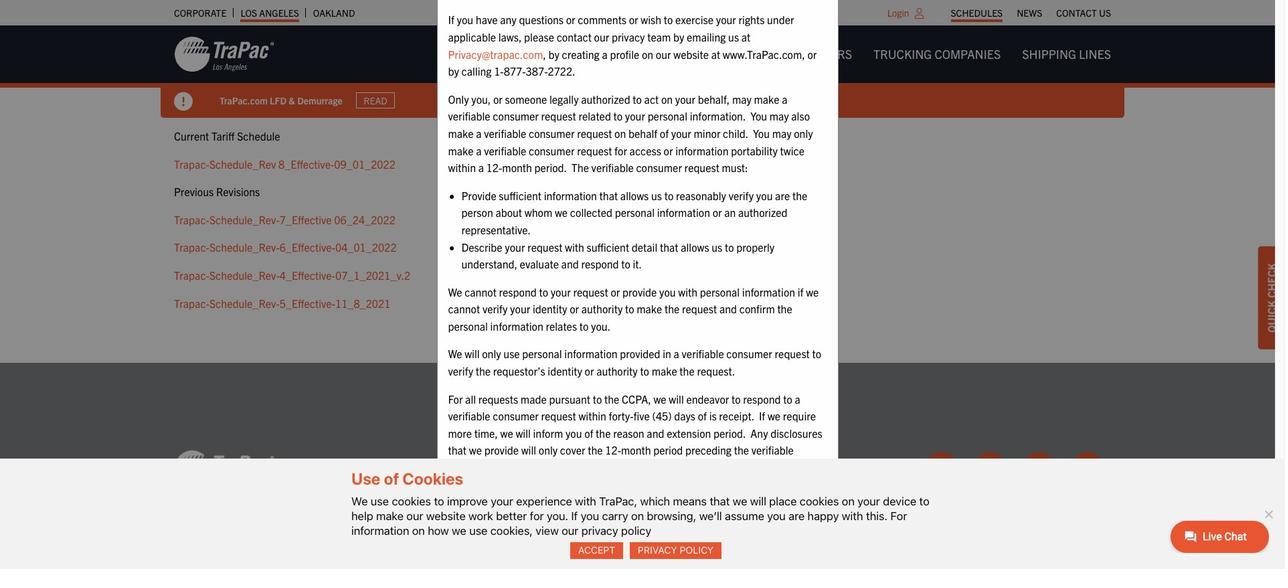 Task type: vqa. For each thing, say whether or not it's contained in the screenshot.
los angeles checkbox
no



Task type: describe. For each thing, give the bounding box(es) containing it.
personal inside we will only use personal information provided in a verifiable consumer request to verify the requestor's identity or authority to make the request.
[[522, 347, 562, 360]]

your down evaluate
[[510, 302, 530, 315]]

contact us link
[[1057, 3, 1111, 22]]

or up 'contact'
[[566, 13, 576, 26]]

trapac- for trapac-schedule_rev-4_effective-07_1_2021_v.2
[[174, 268, 209, 282]]

1 vertical spatial cannot
[[448, 302, 480, 315]]

describe
[[462, 240, 503, 253]]

with inside provide sufficient information that allows us to reasonably verify you are the person about whom we collected personal information or an authorized representative. describe your request with sufficient detail that allows us to properly understand, evaluate and respond to it.
[[565, 240, 584, 253]]

please
[[524, 30, 554, 43]]

someone
[[505, 92, 547, 106]]

schedule_rev- for 7_effective
[[209, 213, 280, 226]]

0 vertical spatial code:
[[515, 486, 541, 500]]

trapac- for trapac-schedule_rev 8_effective-09_01_2022
[[174, 157, 209, 170]]

12- inside the any disclosures that we provide will only cover the 12-month period preceding the verifiable consumer request's receipt.
[[605, 443, 621, 457]]

,
[[543, 47, 546, 61]]

y258
[[544, 486, 568, 500]]

07_1_2021_v.2
[[335, 268, 410, 282]]

the inside provide sufficient information that allows us to reasonably verify you are the person about whom we collected personal information or an authorized representative. describe your request with sufficient detail that allows us to properly understand, evaluate and respond to it.
[[793, 189, 808, 202]]

applicable.
[[751, 478, 801, 491]]

you left carry
[[581, 509, 599, 523]]

trapac-schedule_rev-7_effective 06_24_2022 link
[[174, 213, 396, 226]]

website inside , by creating a profile on our website at www.trapac.com, or by calling 1-877-387-2722.
[[674, 47, 709, 61]]

or left the wish on the top of the page
[[629, 13, 638, 26]]

trapac- for trapac-schedule_rev-5_effective-11_8_2021
[[174, 296, 209, 310]]

that up "collected"
[[600, 189, 618, 202]]

or inside for information portability requests, we will also explain the reasons we cannot or will not comply with a request, if applicable.
[[589, 478, 599, 491]]

is
[[709, 409, 717, 423]]

verifiable inside you may also make a verifiable consumer request on behalf of your minor child.
[[484, 126, 526, 140]]

request left confirm
[[682, 302, 717, 315]]

on left device
[[842, 494, 855, 508]]

trucking companies
[[874, 46, 1001, 62]]

respond inside for all requests made pursuant to the ccpa, we will endeavor to respond to a verifiable consumer request within forty-five (45) days of is receipt.
[[743, 392, 781, 405]]

requestor's
[[493, 364, 545, 378]]

of inside for all requests made pursuant to the ccpa, we will endeavor to respond to a verifiable consumer request within forty-five (45) days of is receipt.
[[698, 409, 707, 423]]

are inside provide sufficient information that allows us to reasonably verify you are the person about whom we collected personal information or an authorized representative. describe your request with sufficient detail that allows us to properly understand, evaluate and respond to it.
[[775, 189, 790, 202]]

on inside , by creating a profile on our website at www.trapac.com, or by calling 1-877-387-2722.
[[642, 47, 653, 61]]

privacy
[[638, 544, 677, 556]]

how
[[428, 524, 449, 537]]

provide inside the any disclosures that we provide will only cover the 12-month period preceding the verifiable consumer request's receipt.
[[484, 443, 519, 457]]

on left how
[[412, 524, 425, 537]]

ca
[[544, 452, 558, 465]]

trapac-schedule_rev-6_effective-04_01_2022
[[174, 241, 397, 254]]

you may only make a verifiable consumer request for access or information portability twice within a 12-month period.
[[448, 126, 813, 174]]

if inside use of cookies we use cookies to improve your experience with trapac, which means that we will place cookies on your device to help make our website work better for you. if you carry on browsing, we'll assume you are happy with this. for information on how we use cookies, view our privacy policy
[[571, 509, 578, 523]]

information down reasonably
[[657, 206, 710, 219]]

must:
[[722, 161, 748, 174]]

request's
[[497, 461, 539, 474]]

verifiable right the
[[592, 161, 634, 174]]

information up confirm
[[742, 285, 795, 298]]

may for child.
[[770, 109, 789, 123]]

0 horizontal spatial use
[[371, 494, 389, 508]]

request inside only you, or someone legally authorized to act on your behalf, may make a verifiable consumer request related to your personal information.
[[541, 109, 576, 123]]

dialog containing if you have any questions or comments or wish to exercise your rights under applicable laws, please contact our privacy team by emailing us at
[[437, 0, 838, 516]]

a inside only you, or someone legally authorized to act on your behalf, may make a verifiable consumer request related to your personal information.
[[782, 92, 788, 106]]

cookies,
[[490, 524, 533, 537]]

forty-
[[609, 409, 634, 423]]

cover
[[560, 443, 585, 457]]

previous revisions
[[174, 185, 260, 198]]

request,
[[702, 478, 740, 491]]

information left relates
[[490, 319, 543, 333]]

make inside we will only use personal information provided in a verifiable consumer request to verify the requestor's identity or authority to make the request.
[[652, 364, 677, 378]]

representative.
[[462, 223, 531, 236]]

harry
[[533, 418, 558, 431]]

requests
[[478, 392, 518, 405]]

emailing
[[687, 30, 726, 43]]

firms code:  y258 port code:  2704
[[487, 486, 568, 517]]

about
[[496, 206, 522, 219]]

or inside provide sufficient information that allows us to reasonably verify you are the person about whom we collected personal information or an authorized representative. describe your request with sufficient detail that allows us to properly understand, evaluate and respond to it.
[[713, 206, 722, 219]]

owners
[[804, 46, 852, 62]]

with inside for information portability requests, we will also explain the reasons we cannot or will not comply with a request, if applicable.
[[672, 478, 691, 491]]

you inside we cannot respond to your request or provide you with personal information if we cannot verify your identity or authority to make the request and confirm the personal information relates to you.
[[659, 285, 676, 298]]

and inside we cannot respond to your request or provide you with personal information if we cannot verify your identity or authority to make the request and confirm the personal information relates to you.
[[720, 302, 737, 315]]

by inside if you have any questions or comments or wish to exercise your rights under applicable laws, please contact our privacy team by emailing us at privacy@trapac.com
[[673, 30, 684, 43]]

you for twice
[[753, 126, 770, 140]]

136-
[[520, 435, 542, 448]]

authority inside we cannot respond to your request or provide you with personal information if we cannot verify your identity or authority to make the request and confirm the personal information relates to you.
[[582, 302, 623, 315]]

we inside the any disclosures that we provide will only cover the 12-month period preceding the verifiable consumer request's receipt.
[[469, 443, 482, 457]]

or inside we will only use personal information provided in a verifiable consumer request to verify the requestor's identity or authority to make the request.
[[585, 364, 594, 378]]

inform
[[533, 426, 563, 440]]

related
[[579, 109, 611, 123]]

behalf,
[[698, 92, 730, 106]]

that inside use of cookies we use cookies to improve your experience with trapac, which means that we will place cookies on your device to help make our website work better for you. if you carry on browsing, we'll assume you are happy with this. for information on how we use cookies, view our privacy policy
[[710, 494, 730, 508]]

personal down the 'understand,'
[[448, 319, 488, 333]]

we inside for all requests made pursuant to the ccpa, we will endeavor to respond to a verifiable consumer request within forty-five (45) days of is receipt.
[[654, 392, 667, 405]]

collected
[[570, 206, 613, 219]]

of inside if we require more time, we will inform you of the reason and extension period.
[[585, 426, 593, 440]]

1 vertical spatial code:
[[509, 504, 534, 517]]

you may also make a verifiable consumer request on behalf of your minor child.
[[448, 109, 810, 140]]

on inside you may also make a verifiable consumer request on behalf of your minor child.
[[615, 126, 626, 140]]

the inside if we require more time, we will inform you of the reason and extension period.
[[596, 426, 611, 440]]

wish
[[641, 13, 662, 26]]

of inside use of cookies we use cookies to improve your experience with trapac, which means that we will place cookies on your device to help make our website work better for you. if you carry on browsing, we'll assume you are happy with this. for information on how we use cookies, view our privacy policy
[[384, 470, 399, 488]]

will inside the any disclosures that we provide will only cover the 12-month period preceding the verifiable consumer request's receipt.
[[521, 443, 536, 457]]

privacy inside if you have any questions or comments or wish to exercise your rights under applicable laws, please contact our privacy team by emailing us at privacy@trapac.com
[[612, 30, 645, 43]]

of inside you may also make a verifiable consumer request on behalf of your minor child.
[[660, 126, 669, 140]]

us inside if you have any questions or comments or wish to exercise your rights under applicable laws, please contact our privacy team by emailing us at privacy@trapac.com
[[728, 30, 739, 43]]

firms
[[487, 486, 513, 500]]

and inside provide sufficient information that allows us to reasonably verify you are the person about whom we collected personal information or an authorized representative. describe your request with sufficient detail that allows us to properly understand, evaluate and respond to it.
[[561, 257, 579, 271]]

if you have any questions or comments or wish to exercise your rights under applicable laws, please contact our privacy team by emailing us at privacy@trapac.com
[[448, 13, 794, 61]]

login link
[[888, 7, 909, 19]]

exercise
[[676, 13, 714, 26]]

our right the view
[[562, 524, 579, 537]]

our inside if you have any questions or comments or wish to exercise your rights under applicable laws, please contact our privacy team by emailing us at privacy@trapac.com
[[594, 30, 609, 43]]

extension
[[667, 426, 711, 440]]

you inside if we require more time, we will inform you of the reason and extension period.
[[566, 426, 582, 440]]

your up this.
[[858, 494, 880, 508]]

the inside for information portability requests, we will also explain the reasons we cannot or will not comply with a request, if applicable.
[[484, 478, 499, 491]]

under
[[767, 13, 794, 26]]

make inside use of cookies we use cookies to improve your experience with trapac, which means that we will place cookies on your device to help make our website work better for you. if you carry on browsing, we'll assume you are happy with this. for information on how we use cookies, view our privacy policy
[[376, 509, 404, 523]]

request up reasonably
[[685, 161, 720, 174]]

creating
[[562, 47, 600, 61]]

your inside provide sufficient information that allows us to reasonably verify you are the person about whom we collected personal information or an authorized representative. describe your request with sufficient detail that allows us to properly understand, evaluate and respond to it.
[[505, 240, 525, 253]]

if for you
[[448, 13, 454, 26]]

it.
[[633, 257, 642, 271]]

information inside we will only use personal information provided in a verifiable consumer request to verify the requestor's identity or authority to make the request.
[[565, 347, 618, 360]]

information up "collected"
[[544, 189, 597, 202]]

previous
[[174, 185, 214, 198]]

0 vertical spatial sufficient
[[499, 189, 542, 202]]

consumer down access
[[636, 161, 682, 174]]

port
[[487, 504, 506, 517]]

verifiable inside the any disclosures that we provide will only cover the 12-month period preceding the verifiable consumer request's receipt.
[[752, 443, 794, 457]]

preceding
[[685, 443, 732, 457]]

the up in
[[665, 302, 680, 315]]

the up all
[[476, 364, 491, 378]]

trapac- for trapac-schedule_rev-6_effective-04_01_2022
[[174, 241, 209, 254]]

2 vertical spatial by
[[448, 64, 459, 78]]

the verifiable consumer request must:
[[572, 161, 748, 174]]

will inside for all requests made pursuant to the ccpa, we will endeavor to respond to a verifiable consumer request within forty-five (45) days of is receipt.
[[669, 392, 684, 405]]

use
[[351, 470, 380, 488]]

that right "detail"
[[660, 240, 678, 253]]

and inside if we require more time, we will inform you of the reason and extension period.
[[647, 426, 664, 440]]

provided
[[620, 347, 660, 360]]

0 vertical spatial los angeles
[[241, 7, 299, 19]]

your up better at the left
[[491, 494, 513, 508]]

will inside use of cookies we use cookies to improve your experience with trapac, which means that we will place cookies on your device to help make our website work better for you. if you carry on browsing, we'll assume you are happy with this. for information on how we use cookies, view our privacy policy
[[750, 494, 766, 508]]

1 vertical spatial allows
[[681, 240, 709, 253]]

at inside if you have any questions or comments or wish to exercise your rights under applicable laws, please contact our privacy team by emailing us at privacy@trapac.com
[[742, 30, 751, 43]]

11_8_2021
[[335, 296, 391, 310]]

you for child.
[[751, 109, 767, 123]]

1 horizontal spatial use
[[469, 524, 488, 537]]

reasons
[[501, 478, 537, 491]]

not
[[619, 478, 634, 491]]

reasonably
[[676, 189, 726, 202]]

1 vertical spatial los angeles
[[346, 461, 415, 474]]

request up relates
[[573, 285, 608, 298]]

website inside use of cookies we use cookies to improve your experience with trapac, which means that we will place cookies on your device to help make our website work better for you. if you carry on browsing, we'll assume you are happy with this. for information on how we use cookies, view our privacy policy
[[426, 509, 466, 523]]

request inside for all requests made pursuant to the ccpa, we will endeavor to respond to a verifiable consumer request within forty-five (45) days of is receipt.
[[541, 409, 576, 423]]

shipping
[[1022, 46, 1076, 62]]

if for we
[[759, 409, 765, 423]]

we inside provide sufficient information that allows us to reasonably verify you are the person about whom we collected personal information or an authorized representative. describe your request with sufficient detail that allows us to properly understand, evaluate and respond to it.
[[555, 206, 568, 219]]

device
[[883, 494, 917, 508]]

2 cookies from the left
[[800, 494, 839, 508]]

147
[[542, 435, 561, 448]]

only for will
[[482, 347, 501, 360]]

your left behalf,
[[675, 92, 696, 106]]

are inside use of cookies we use cookies to improve your experience with trapac, which means that we will place cookies on your device to help make our website work better for you. if you carry on browsing, we'll assume you are happy with this. for information on how we use cookies, view our privacy policy
[[789, 509, 805, 523]]

month inside you may only make a verifiable consumer request for access or information portability twice within a 12-month period.
[[502, 161, 532, 174]]

877-
[[504, 64, 526, 78]]

make inside you may also make a verifiable consumer request on behalf of your minor child.
[[448, 126, 474, 140]]

request inside you may also make a verifiable consumer request on behalf of your minor child.
[[577, 126, 612, 140]]

child.
[[723, 126, 748, 140]]

comments
[[578, 13, 627, 26]]

reason
[[613, 426, 644, 440]]

cannot inside for information portability requests, we will also explain the reasons we cannot or will not comply with a request, if applicable.
[[555, 478, 587, 491]]

you inside provide sufficient information that allows us to reasonably verify you are the person about whom we collected personal information or an authorized representative. describe your request with sufficient detail that allows us to properly understand, evaluate and respond to it.
[[756, 189, 773, 202]]

you. inside use of cookies we use cookies to improve your experience with trapac, which means that we will place cookies on your device to help make our website work better for you. if you carry on browsing, we'll assume you are happy with this. for information on how we use cookies, view our privacy policy
[[547, 509, 568, 523]]

evaluate
[[520, 257, 559, 271]]

the up "requests,"
[[734, 443, 749, 457]]

work
[[469, 509, 493, 523]]

or up relates
[[570, 302, 579, 315]]

within inside you may only make a verifiable consumer request for access or information portability twice within a 12-month period.
[[448, 161, 476, 174]]

will up applicable.
[[764, 461, 779, 474]]

accept
[[578, 544, 615, 556]]

assume
[[725, 509, 764, 523]]

0 horizontal spatial los
[[241, 7, 257, 19]]

1 horizontal spatial us
[[712, 240, 723, 253]]

person
[[462, 206, 493, 219]]

authority inside we will only use personal information provided in a verifiable consumer request to verify the requestor's identity or authority to make the request.
[[597, 364, 638, 378]]

12- inside you may only make a verifiable consumer request for access or information portability twice within a 12-month period.
[[486, 161, 502, 174]]

use inside we will only use personal information provided in a verifiable consumer request to verify the requestor's identity or authority to make the request.
[[504, 347, 520, 360]]

any disclosures that we provide will only cover the 12-month period preceding the verifiable consumer request's receipt.
[[448, 426, 823, 474]]

if inside we cannot respond to your request or provide you with personal information if we cannot verify your identity or authority to make the request and confirm the personal information relates to you.
[[798, 285, 804, 298]]

you inside if you have any questions or comments or wish to exercise your rights under applicable laws, please contact our privacy team by emailing us at privacy@trapac.com
[[457, 13, 473, 26]]

authorized inside only you, or someone legally authorized to act on your behalf, may make a verifiable consumer request related to your personal information.
[[581, 92, 630, 106]]

act
[[644, 92, 659, 106]]

that inside the any disclosures that we provide will only cover the 12-month period preceding the verifiable consumer request's receipt.
[[448, 443, 467, 457]]

request inside we will only use personal information provided in a verifiable consumer request to verify the requestor's identity or authority to make the request.
[[775, 347, 810, 360]]

policy
[[621, 524, 651, 537]]

for inside you may only make a verifiable consumer request for access or information portability twice within a 12-month period.
[[615, 144, 627, 157]]

schedule_rev- for 6_effective-
[[209, 241, 280, 254]]

contact us
[[1057, 7, 1111, 19]]

5_effective-
[[280, 296, 335, 310]]

if we require more time, we will inform you of the reason and extension period.
[[448, 409, 816, 440]]

accept link
[[570, 542, 623, 559]]

improve
[[447, 494, 488, 508]]

schedule_rev
[[209, 157, 276, 170]]

387-
[[526, 64, 548, 78]]

confirm
[[740, 302, 775, 315]]

more
[[448, 426, 472, 440]]

your inside if you have any questions or comments or wish to exercise your rights under applicable laws, please contact our privacy team by emailing us at privacy@trapac.com
[[716, 13, 736, 26]]

corporate link
[[174, 3, 227, 22]]

1 horizontal spatial sufficient
[[587, 240, 629, 253]]

trapac-schedule_rev-4_effective-07_1_2021_v.2
[[174, 268, 410, 282]]

trapac- for trapac-schedule_rev-7_effective 06_24_2022
[[174, 213, 209, 226]]



Task type: locate. For each thing, give the bounding box(es) containing it.
request inside you may only make a verifiable consumer request for access or information portability twice within a 12-month period.
[[577, 144, 612, 157]]

information inside you may only make a verifiable consumer request for access or information portability twice within a 12-month period.
[[676, 144, 729, 157]]

the left request.
[[680, 364, 695, 378]]

1 vertical spatial 12-
[[605, 443, 621, 457]]

a inside , by creating a profile on our website at www.trapac.com, or by calling 1-877-387-2722.
[[602, 47, 608, 61]]

team
[[647, 30, 671, 43]]

trapac-schedule_rev-5_effective-11_8_2021 link
[[174, 296, 391, 310]]

us down the verifiable consumer request must:
[[651, 189, 662, 202]]

1 vertical spatial us
[[651, 189, 662, 202]]

for for information
[[582, 461, 596, 474]]

access
[[630, 144, 661, 157]]

1 horizontal spatial los
[[346, 461, 366, 474]]

shipping lines link
[[1012, 41, 1122, 68]]

main content containing current tariff schedule
[[161, 128, 1125, 323]]

month inside the any disclosures that we provide will only cover the 12-month period preceding the verifiable consumer request's receipt.
[[621, 443, 651, 457]]

or down 90744
[[589, 478, 599, 491]]

0 horizontal spatial 12-
[[486, 161, 502, 174]]

oakland
[[313, 7, 355, 19]]

respond up any
[[743, 392, 781, 405]]

footer
[[0, 363, 1285, 569]]

current tariff schedule
[[174, 129, 280, 143]]

identity inside we cannot respond to your request or provide you with personal information if we cannot verify your identity or authority to make the request and confirm the personal information relates to you.
[[533, 302, 567, 315]]

or inside you may only make a verifiable consumer request for access or information portability twice within a 12-month period.
[[664, 144, 673, 157]]

the inside for all requests made pursuant to the ccpa, we will endeavor to respond to a verifiable consumer request within forty-five (45) days of is receipt.
[[605, 392, 620, 405]]

help
[[351, 509, 373, 523]]

period. down is
[[714, 426, 746, 440]]

2 vertical spatial respond
[[743, 392, 781, 405]]

1 vertical spatial for
[[582, 461, 596, 474]]

dialog
[[437, 0, 838, 516]]

requests,
[[703, 461, 746, 474]]

will up request's
[[521, 443, 536, 457]]

2 trapac- from the top
[[174, 213, 209, 226]]

1 horizontal spatial website
[[674, 47, 709, 61]]

the right cover
[[588, 443, 603, 457]]

1 horizontal spatial allows
[[681, 240, 709, 253]]

verifiable inside for all requests made pursuant to the ccpa, we will endeavor to respond to a verifiable consumer request within forty-five (45) days of is receipt.
[[448, 409, 490, 423]]

a inside we will only use personal information provided in a verifiable consumer request to verify the requestor's identity or authority to make the request.
[[674, 347, 679, 360]]

0 horizontal spatial if
[[448, 13, 454, 26]]

personal up confirm
[[700, 285, 740, 298]]

consumer inside only you, or someone legally authorized to act on your behalf, may make a verifiable consumer request related to your personal information.
[[493, 109, 539, 123]]

all
[[465, 392, 476, 405]]

of
[[660, 126, 669, 140], [698, 409, 707, 423], [585, 426, 593, 440], [384, 470, 399, 488]]

2 horizontal spatial by
[[673, 30, 684, 43]]

0 horizontal spatial provide
[[484, 443, 519, 457]]

sufficient up about
[[499, 189, 542, 202]]

our inside , by creating a profile on our website at www.trapac.com, or by calling 1-877-387-2722.
[[656, 47, 671, 61]]

verify inside provide sufficient information that allows us to reasonably verify you are the person about whom we collected personal information or an authorized representative. describe your request with sufficient detail that allows us to properly understand, evaluate and respond to it.
[[729, 189, 754, 202]]

1 vertical spatial period.
[[714, 426, 746, 440]]

0 horizontal spatial month
[[502, 161, 532, 174]]

if right 2704
[[571, 509, 578, 523]]

2 horizontal spatial use
[[504, 347, 520, 360]]

1 horizontal spatial 12-
[[605, 443, 621, 457]]

we inside use of cookies we use cookies to improve your experience with trapac, which means that we will place cookies on your device to help make our website work better for you. if you carry on browsing, we'll assume you are happy with this. for information on how we use cookies, view our privacy policy
[[351, 494, 368, 508]]

will inside we will only use personal information provided in a verifiable consumer request to verify the requestor's identity or authority to make the request.
[[465, 347, 480, 360]]

portability inside for information portability requests, we will also explain the reasons we cannot or will not comply with a request, if applicable.
[[654, 461, 701, 474]]

for down cover
[[582, 461, 596, 474]]

0 vertical spatial authority
[[582, 302, 623, 315]]

1 schedule_rev- from the top
[[209, 213, 280, 226]]

that down more
[[448, 443, 467, 457]]

0 vertical spatial portability
[[731, 144, 778, 157]]

personal inside provide sufficient information that allows us to reasonably verify you are the person about whom we collected personal information or an authorized representative. describe your request with sufficient detail that allows us to properly understand, evaluate and respond to it.
[[615, 206, 655, 219]]

1 vertical spatial are
[[789, 509, 805, 523]]

0 horizontal spatial if
[[742, 478, 748, 491]]

consumer down legally
[[529, 126, 575, 140]]

0 vertical spatial identity
[[533, 302, 567, 315]]

12- down reason
[[605, 443, 621, 457]]

0 vertical spatial and
[[561, 257, 579, 271]]

if inside for information portability requests, we will also explain the reasons we cannot or will not comply with a request, if applicable.
[[742, 478, 748, 491]]

or left an
[[713, 206, 722, 219]]

verify up an
[[729, 189, 754, 202]]

0 horizontal spatial allows
[[620, 189, 649, 202]]

2 horizontal spatial respond
[[743, 392, 781, 405]]

at
[[742, 30, 751, 43], [711, 47, 720, 61]]

also up twice
[[791, 109, 810, 123]]

0 vertical spatial you.
[[591, 319, 610, 333]]

1 horizontal spatial for
[[582, 461, 596, 474]]

4 schedule_rev- from the top
[[209, 296, 280, 310]]

also inside for information portability requests, we will also explain the reasons we cannot or will not comply with a request, if applicable.
[[781, 461, 800, 474]]

corporate
[[174, 7, 227, 19]]

have
[[476, 13, 498, 26]]

2 vertical spatial and
[[647, 426, 664, 440]]

that down the request, on the bottom
[[710, 494, 730, 508]]

2704
[[537, 504, 561, 517]]

2 los angeles image from the top
[[174, 449, 274, 487]]

1 horizontal spatial los angeles
[[346, 461, 415, 474]]

banner
[[0, 25, 1285, 118]]

0 horizontal spatial verify
[[448, 364, 473, 378]]

your up relates
[[551, 285, 571, 298]]

1 vertical spatial portability
[[654, 461, 701, 474]]

12- up the provide
[[486, 161, 502, 174]]

verify
[[729, 189, 754, 202], [483, 302, 508, 315], [448, 364, 473, 378]]

consumer inside for all requests made pursuant to the ccpa, we will endeavor to respond to a verifiable consumer request within forty-five (45) days of is receipt.
[[493, 409, 539, 423]]

0 horizontal spatial angeles
[[259, 7, 299, 19]]

by left calling
[[448, 64, 459, 78]]

schedule_rev- down trapac-schedule_rev-4_effective-07_1_2021_v.2 link
[[209, 296, 280, 310]]

are
[[775, 189, 790, 202], [789, 509, 805, 523]]

period
[[654, 443, 683, 457]]

we cannot respond to your request or provide you with personal information if we cannot verify your identity or authority to make the request and confirm the personal information relates to you.
[[448, 285, 819, 333]]

for down device
[[891, 509, 907, 523]]

you up applicable
[[457, 13, 473, 26]]

1 horizontal spatial period.
[[714, 426, 746, 440]]

properly
[[737, 240, 775, 253]]

view
[[536, 524, 559, 537]]

footer containing 630 west harry bridges blvd
[[0, 363, 1285, 569]]

and
[[561, 257, 579, 271], [720, 302, 737, 315], [647, 426, 664, 440]]

receipt. right is
[[719, 409, 754, 423]]

we for we will only use personal information provided in a verifiable consumer request to verify the requestor's identity or authority to make the request.
[[448, 347, 462, 360]]

you
[[457, 13, 473, 26], [756, 189, 773, 202], [659, 285, 676, 298], [566, 426, 582, 440], [581, 509, 599, 523], [767, 509, 786, 523]]

quick check link
[[1259, 246, 1285, 349]]

1 vertical spatial only
[[482, 347, 501, 360]]

request up evaluate
[[528, 240, 563, 253]]

may inside only you, or someone legally authorized to act on your behalf, may make a verifiable consumer request related to your personal information.
[[732, 92, 752, 106]]

questions
[[519, 13, 564, 26]]

1 vertical spatial at
[[711, 47, 720, 61]]

0 horizontal spatial you.
[[547, 509, 568, 523]]

2 horizontal spatial verify
[[729, 189, 754, 202]]

2722.
[[548, 64, 576, 78]]

receipt. inside for all requests made pursuant to the ccpa, we will endeavor to respond to a verifiable consumer request within forty-five (45) days of is receipt.
[[719, 409, 754, 423]]

0 horizontal spatial website
[[426, 509, 466, 523]]

within up the provide
[[448, 161, 476, 174]]

verifiable down all
[[448, 409, 490, 423]]

verifiable inside only you, or someone legally authorized to act on your behalf, may make a verifiable consumer request related to your personal information.
[[448, 109, 490, 123]]

4 trapac- from the top
[[174, 268, 209, 282]]

1 horizontal spatial receipt.
[[719, 409, 754, 423]]

five
[[634, 409, 650, 423]]

may inside you may also make a verifiable consumer request on behalf of your minor child.
[[770, 109, 789, 123]]

will left the not
[[601, 478, 616, 491]]

quick check
[[1265, 263, 1279, 333]]

0 horizontal spatial at
[[711, 47, 720, 61]]

trapac-schedule_rev-7_effective 06_24_2022
[[174, 213, 396, 226]]

provide inside we cannot respond to your request or provide you with personal information if we cannot verify your identity or authority to make the request and confirm the personal information relates to you.
[[623, 285, 657, 298]]

portability inside you may only make a verifiable consumer request for access or information portability twice within a 12-month period.
[[731, 144, 778, 157]]

verifiable down someone at left top
[[484, 126, 526, 140]]

0 vertical spatial angeles
[[259, 7, 299, 19]]

menu bar
[[944, 3, 1118, 22], [751, 41, 1122, 68]]

your
[[716, 13, 736, 26], [675, 92, 696, 106], [625, 109, 645, 123], [671, 126, 691, 140], [505, 240, 525, 253], [551, 285, 571, 298], [510, 302, 530, 315], [491, 494, 513, 508], [858, 494, 880, 508]]

read link
[[356, 92, 395, 109]]

make inside we cannot respond to your request or provide you with personal information if we cannot verify your identity or authority to make the request and confirm the personal information relates to you.
[[637, 302, 662, 315]]

only for may
[[794, 126, 813, 140]]

if inside if we require more time, we will inform you of the reason and extension period.
[[759, 409, 765, 423]]

1 vertical spatial los
[[346, 461, 366, 474]]

0 vertical spatial if
[[448, 13, 454, 26]]

1 horizontal spatial by
[[549, 47, 560, 61]]

trapac-schedule_rev 8_effective-09_01_2022
[[174, 157, 396, 170]]

at inside , by creating a profile on our website at www.trapac.com, or by calling 1-877-387-2722.
[[711, 47, 720, 61]]

0 vertical spatial 12-
[[486, 161, 502, 174]]

ccpa,
[[622, 392, 651, 405]]

your left rights
[[716, 13, 736, 26]]

verify inside we cannot respond to your request or provide you with personal information if we cannot verify your identity or authority to make the request and confirm the personal information relates to you.
[[483, 302, 508, 315]]

our down team
[[656, 47, 671, 61]]

a inside you may also make a verifiable consumer request on behalf of your minor child.
[[476, 126, 482, 140]]

1 vertical spatial may
[[770, 109, 789, 123]]

0 vertical spatial cannot
[[465, 285, 497, 298]]

you. inside we cannot respond to your request or provide you with personal information if we cannot verify your identity or authority to make the request and confirm the personal information relates to you.
[[591, 319, 610, 333]]

allows down the verifiable consumer request must:
[[620, 189, 649, 202]]

3 trapac- from the top
[[174, 241, 209, 254]]

of left blvd
[[585, 426, 593, 440]]

1 vertical spatial use
[[371, 494, 389, 508]]

1 horizontal spatial portability
[[731, 144, 778, 157]]

&
[[289, 94, 295, 106]]

privacy
[[612, 30, 645, 43], [582, 524, 618, 537]]

if
[[798, 285, 804, 298], [742, 478, 748, 491]]

trucking
[[874, 46, 932, 62]]

personal inside only you, or someone legally authorized to act on your behalf, may make a verifiable consumer request related to your personal information.
[[648, 109, 687, 123]]

menu bar containing schedules
[[944, 3, 1118, 22]]

1 horizontal spatial provide
[[623, 285, 657, 298]]

on left behalf
[[615, 126, 626, 140]]

1 horizontal spatial at
[[742, 30, 751, 43]]

consumer inside you may also make a verifiable consumer request on behalf of your minor child.
[[529, 126, 575, 140]]

use of cookies we use cookies to improve your experience with trapac, which means that we will place cookies on your device to help make our website work better for you. if you carry on browsing, we'll assume you are happy with this. for information on how we use cookies, view our privacy policy
[[351, 470, 930, 537]]

carry
[[602, 509, 628, 523]]

you. up the view
[[547, 509, 568, 523]]

cookies
[[392, 494, 431, 508], [800, 494, 839, 508]]

sufficient
[[499, 189, 542, 202], [587, 240, 629, 253]]

with inside we cannot respond to your request or provide you with personal information if we cannot verify your identity or authority to make the request and confirm the personal information relates to you.
[[678, 285, 698, 298]]

privacy@trapac.com
[[448, 47, 543, 61]]

month up about
[[502, 161, 532, 174]]

consumer up explain
[[448, 461, 494, 474]]

receipt. inside the any disclosures that we provide will only cover the 12-month period preceding the verifiable consumer request's receipt.
[[542, 461, 577, 474]]

on down team
[[642, 47, 653, 61]]

news link
[[1017, 3, 1042, 22]]

personal up requestor's on the left of page
[[522, 347, 562, 360]]

no image
[[1262, 507, 1275, 521]]

whom
[[525, 206, 552, 219]]

make right help on the bottom left of the page
[[376, 509, 404, 523]]

0 vertical spatial allows
[[620, 189, 649, 202]]

within down pursuant
[[579, 409, 606, 423]]

verify inside we will only use personal information provided in a verifiable consumer request to verify the requestor's identity or authority to make the request.
[[448, 364, 473, 378]]

you inside you may also make a verifiable consumer request on behalf of your minor child.
[[751, 109, 767, 123]]

1 vertical spatial within
[[579, 409, 606, 423]]

you down place at the right of the page
[[767, 509, 786, 523]]

for for all
[[448, 392, 463, 405]]

schedule_rev- for 5_effective-
[[209, 296, 280, 310]]

information up the not
[[599, 461, 652, 474]]

will up all
[[465, 347, 480, 360]]

menu bar containing cargo owners
[[751, 41, 1122, 68]]

you up in
[[659, 285, 676, 298]]

privacy up accept at the bottom left of the page
[[582, 524, 618, 537]]

1 vertical spatial angeles
[[368, 461, 415, 474]]

1 vertical spatial if
[[759, 409, 765, 423]]

authorized right an
[[738, 206, 788, 219]]

2 schedule_rev- from the top
[[209, 241, 280, 254]]

if inside if you have any questions or comments or wish to exercise your rights under applicable laws, please contact our privacy team by emailing us at privacy@trapac.com
[[448, 13, 454, 26]]

verifiable down any
[[752, 443, 794, 457]]

0 vertical spatial also
[[791, 109, 810, 123]]

or inside only you, or someone legally authorized to act on your behalf, may make a verifiable consumer request related to your personal information.
[[493, 92, 503, 106]]

1 vertical spatial provide
[[484, 443, 519, 457]]

3 schedule_rev- from the top
[[209, 268, 280, 282]]

rights
[[739, 13, 765, 26]]

endeavor
[[686, 392, 729, 405]]

cookies down cookies
[[392, 494, 431, 508]]

make up the provide
[[448, 144, 474, 157]]

0 horizontal spatial by
[[448, 64, 459, 78]]

for inside use of cookies we use cookies to improve your experience with trapac, which means that we will place cookies on your device to help make our website work better for you. if you carry on browsing, we'll assume you are happy with this. for information on how we use cookies, view our privacy policy
[[530, 509, 544, 523]]

only you, or someone legally authorized to act on your behalf, may make a verifiable consumer request related to your personal information.
[[448, 92, 788, 123]]

only inside we will only use personal information provided in a verifiable consumer request to verify the requestor's identity or authority to make the request.
[[482, 347, 501, 360]]

our down comments
[[594, 30, 609, 43]]

information
[[676, 144, 729, 157], [544, 189, 597, 202], [657, 206, 710, 219], [742, 285, 795, 298], [490, 319, 543, 333], [565, 347, 618, 360], [599, 461, 652, 474], [351, 524, 409, 537]]

1 vertical spatial you
[[753, 126, 770, 140]]

cookies up happy
[[800, 494, 839, 508]]

0 vertical spatial for
[[448, 392, 463, 405]]

we inside we cannot respond to your request or provide you with personal information if we cannot verify your identity or authority to make the request and confirm the personal information relates to you.
[[806, 285, 819, 298]]

require
[[783, 409, 816, 423]]

5 trapac- from the top
[[174, 296, 209, 310]]

privacy@trapac.com link
[[448, 47, 543, 61]]

within
[[448, 161, 476, 174], [579, 409, 606, 423]]

request inside provide sufficient information that allows us to reasonably verify you are the person about whom we collected personal information or an authorized representative. describe your request with sufficient detail that allows us to properly understand, evaluate and respond to it.
[[528, 240, 563, 253]]

request down related
[[577, 126, 612, 140]]

an
[[724, 206, 736, 219]]

respond down evaluate
[[499, 285, 537, 298]]

0 horizontal spatial authorized
[[581, 92, 630, 106]]

0 vertical spatial month
[[502, 161, 532, 174]]

0 horizontal spatial respond
[[499, 285, 537, 298]]

we will only use personal information provided in a verifiable consumer request to verify the requestor's identity or authority to make the request.
[[448, 347, 821, 378]]

also up applicable.
[[781, 461, 800, 474]]

verify up all
[[448, 364, 473, 378]]

1 los angeles image from the top
[[174, 35, 274, 73]]

by right ,
[[549, 47, 560, 61]]

consumer inside you may only make a verifiable consumer request for access or information portability twice within a 12-month period.
[[529, 144, 575, 157]]

login
[[888, 7, 909, 19]]

receipt.
[[719, 409, 754, 423], [542, 461, 577, 474]]

on up policy
[[631, 509, 644, 523]]

of right behalf
[[660, 126, 669, 140]]

los angeles image for footer containing 630 west harry bridges blvd
[[174, 449, 274, 487]]

current
[[174, 129, 209, 143]]

0 horizontal spatial us
[[651, 189, 662, 202]]

1 vertical spatial sufficient
[[587, 240, 629, 253]]

your left 'minor' at the top of page
[[671, 126, 691, 140]]

we for we cannot respond to your request or provide you with personal information if we cannot verify your identity or authority to make the request and confirm the personal information relates to you.
[[448, 285, 462, 298]]

will up days
[[669, 392, 684, 405]]

trapac-
[[174, 157, 209, 170], [174, 213, 209, 226], [174, 241, 209, 254], [174, 268, 209, 282], [174, 296, 209, 310]]

your inside you may also make a verifiable consumer request on behalf of your minor child.
[[671, 126, 691, 140]]

los angeles image
[[174, 35, 274, 73], [174, 449, 274, 487]]

solid image
[[174, 92, 193, 111]]

7_effective
[[280, 213, 332, 226]]

1 vertical spatial website
[[426, 509, 466, 523]]

policy
[[680, 544, 714, 556]]

make up provided
[[637, 302, 662, 315]]

a inside for all requests made pursuant to the ccpa, we will endeavor to respond to a verifiable consumer request within forty-five (45) days of is receipt.
[[795, 392, 800, 405]]

request.
[[697, 364, 735, 378]]

2 vertical spatial use
[[469, 524, 488, 537]]

news
[[1017, 7, 1042, 19]]

make inside only you, or someone legally authorized to act on your behalf, may make a verifiable consumer request related to your personal information.
[[754, 92, 780, 106]]

0 vertical spatial us
[[728, 30, 739, 43]]

1 cookies from the left
[[392, 494, 431, 508]]

information down 'minor' at the top of page
[[676, 144, 729, 157]]

we inside we will only use personal information provided in a verifiable consumer request to verify the requestor's identity or authority to make the request.
[[448, 347, 462, 360]]

consumer up the
[[529, 144, 575, 157]]

schedule_rev- down trapac-schedule_rev-7_effective 06_24_2022 link
[[209, 241, 280, 254]]

0 horizontal spatial for
[[448, 392, 463, 405]]

contact
[[1057, 7, 1097, 19]]

1 horizontal spatial you.
[[591, 319, 610, 333]]

check
[[1265, 263, 1279, 298]]

2 vertical spatial cannot
[[555, 478, 587, 491]]

may for twice
[[772, 126, 792, 140]]

2 vertical spatial if
[[571, 509, 578, 523]]

06_24_2022
[[334, 213, 396, 226]]

light image
[[915, 8, 924, 19]]

2 horizontal spatial and
[[720, 302, 737, 315]]

for left all
[[448, 392, 463, 405]]

a inside for information portability requests, we will also explain the reasons we cannot or will not comply with a request, if applicable.
[[694, 478, 699, 491]]

you inside you may only make a verifiable consumer request for access or information portability twice within a 12-month period.
[[753, 126, 770, 140]]

provide
[[623, 285, 657, 298], [484, 443, 519, 457]]

1 trapac- from the top
[[174, 157, 209, 170]]

2 vertical spatial for
[[891, 509, 907, 523]]

4_effective-
[[280, 268, 335, 282]]

2 horizontal spatial only
[[794, 126, 813, 140]]

code: up 2704
[[515, 486, 541, 500]]

information inside for information portability requests, we will also explain the reasons we cannot or will not comply with a request, if applicable.
[[599, 461, 652, 474]]

within inside for all requests made pursuant to the ccpa, we will endeavor to respond to a verifiable consumer request within forty-five (45) days of is receipt.
[[579, 409, 606, 423]]

or up pursuant
[[585, 364, 594, 378]]

0 horizontal spatial within
[[448, 161, 476, 174]]

if up any
[[759, 409, 765, 423]]

schedule_rev- for 4_effective-
[[209, 268, 280, 282]]

will inside if we require more time, we will inform you of the reason and extension period.
[[516, 426, 531, 440]]

the right confirm
[[777, 302, 792, 315]]

on right act
[[661, 92, 673, 106]]

for inside use of cookies we use cookies to improve your experience with trapac, which means that we will place cookies on your device to help make our website work better for you. if you carry on browsing, we'll assume you are happy with this. for information on how we use cookies, view our privacy policy
[[891, 509, 907, 523]]

we
[[448, 285, 462, 298], [448, 347, 462, 360], [351, 494, 368, 508]]

west
[[508, 418, 530, 431]]

respond left it.
[[581, 257, 619, 271]]

consumer inside the any disclosures that we provide will only cover the 12-month period preceding the verifiable consumer request's receipt.
[[448, 461, 494, 474]]

bridges
[[561, 418, 596, 431]]

by right team
[[673, 30, 684, 43]]

consumer inside we will only use personal information provided in a verifiable consumer request to verify the requestor's identity or authority to make the request.
[[727, 347, 772, 360]]

oakland link
[[313, 3, 355, 22]]

1 vertical spatial authority
[[597, 364, 638, 378]]

place
[[769, 494, 797, 508]]

1 vertical spatial for
[[530, 509, 544, 523]]

month
[[502, 161, 532, 174], [621, 443, 651, 457]]

your up behalf
[[625, 109, 645, 123]]

0 vertical spatial you
[[751, 109, 767, 123]]

or down provide sufficient information that allows us to reasonably verify you are the person about whom we collected personal information or an authorized representative. describe your request with sufficient detail that allows us to properly understand, evaluate and respond to it.
[[611, 285, 620, 298]]

privacy policy link
[[630, 542, 722, 559]]

on inside only you, or someone legally authorized to act on your behalf, may make a verifiable consumer request related to your personal information.
[[661, 92, 673, 106]]

0 horizontal spatial and
[[561, 257, 579, 271]]

angeles up help on the bottom left of the page
[[368, 461, 415, 474]]

0 horizontal spatial portability
[[654, 461, 701, 474]]

respond inside provide sufficient information that allows us to reasonably verify you are the person about whom we collected personal information or an authorized representative. describe your request with sufficient detail that allows us to properly understand, evaluate and respond to it.
[[581, 257, 619, 271]]

period. left the
[[535, 161, 567, 174]]

0 vertical spatial receipt.
[[719, 409, 754, 423]]

or right cargo
[[808, 47, 817, 61]]

0 horizontal spatial sufficient
[[499, 189, 542, 202]]

los angeles image for banner containing cargo owners
[[174, 35, 274, 73]]

main content
[[161, 128, 1125, 323]]

sufficient left "detail"
[[587, 240, 629, 253]]

schedule_rev-
[[209, 213, 280, 226], [209, 241, 280, 254], [209, 268, 280, 282], [209, 296, 280, 310]]

0 vertical spatial may
[[732, 92, 752, 106]]

to
[[664, 13, 673, 26], [633, 92, 642, 106], [614, 109, 623, 123], [665, 189, 674, 202], [725, 240, 734, 253], [621, 257, 631, 271], [539, 285, 548, 298], [625, 302, 634, 315], [580, 319, 589, 333], [812, 347, 821, 360], [640, 364, 649, 378], [593, 392, 602, 405], [732, 392, 741, 405], [783, 392, 792, 405], [434, 494, 444, 508], [920, 494, 930, 508]]

schedule_rev- down the 'revisions'
[[209, 213, 280, 226]]

verifiable inside you may only make a verifiable consumer request for access or information portability twice within a 12-month period.
[[484, 144, 526, 157]]

1 vertical spatial you.
[[547, 509, 568, 523]]

schedules
[[951, 7, 1003, 19]]

630 west harry bridges blvd berths 136-147 wilmington, ca 90744
[[487, 418, 619, 465]]

2 vertical spatial may
[[772, 126, 792, 140]]

for inside for information portability requests, we will also explain the reasons we cannot or will not comply with a request, if applicable.
[[582, 461, 596, 474]]

us down rights
[[728, 30, 739, 43]]

1 vertical spatial if
[[742, 478, 748, 491]]

the down forty-
[[596, 426, 611, 440]]

0 horizontal spatial receipt.
[[542, 461, 577, 474]]

0 vertical spatial website
[[674, 47, 709, 61]]

us left properly
[[712, 240, 723, 253]]

are down place at the right of the page
[[789, 509, 805, 523]]

1 vertical spatial month
[[621, 443, 651, 457]]

los angeles image inside banner
[[174, 35, 274, 73]]

in
[[663, 347, 671, 360]]

identity inside we will only use personal information provided in a verifiable consumer request to verify the requestor's identity or authority to make the request.
[[548, 364, 582, 378]]

consumer
[[493, 109, 539, 123], [529, 126, 575, 140], [529, 144, 575, 157], [636, 161, 682, 174], [727, 347, 772, 360], [493, 409, 539, 423], [448, 461, 494, 474]]

banner containing cargo owners
[[0, 25, 1285, 118]]

our down cookies
[[407, 509, 423, 523]]

verifiable inside we will only use personal information provided in a verifiable consumer request to verify the requestor's identity or authority to make the request.
[[682, 347, 724, 360]]

also inside you may also make a verifiable consumer request on behalf of your minor child.
[[791, 109, 810, 123]]

1 horizontal spatial angeles
[[368, 461, 415, 474]]

with
[[565, 240, 584, 253], [678, 285, 698, 298], [672, 478, 691, 491], [575, 494, 596, 508], [842, 509, 863, 523]]

1 horizontal spatial if
[[571, 509, 578, 523]]

verifiable up request.
[[682, 347, 724, 360]]

respond
[[581, 257, 619, 271], [499, 285, 537, 298], [743, 392, 781, 405]]

90744
[[560, 452, 591, 465]]

period. inside you may only make a verifiable consumer request for access or information portability twice within a 12-month period.
[[535, 161, 567, 174]]

only inside the any disclosures that we provide will only cover the 12-month period preceding the verifiable consumer request's receipt.
[[539, 443, 558, 457]]

shipping lines
[[1022, 46, 1111, 62]]

use up help on the bottom left of the page
[[371, 494, 389, 508]]

authorized inside provide sufficient information that allows us to reasonably verify you are the person about whom we collected personal information or an authorized representative. describe your request with sufficient detail that allows us to properly understand, evaluate and respond to it.
[[738, 206, 788, 219]]

code: up cookies,
[[509, 504, 534, 517]]

0 vertical spatial if
[[798, 285, 804, 298]]

0 vertical spatial respond
[[581, 257, 619, 271]]

0 vertical spatial period.
[[535, 161, 567, 174]]

make down only on the top left
[[448, 126, 474, 140]]

1 horizontal spatial for
[[615, 144, 627, 157]]



